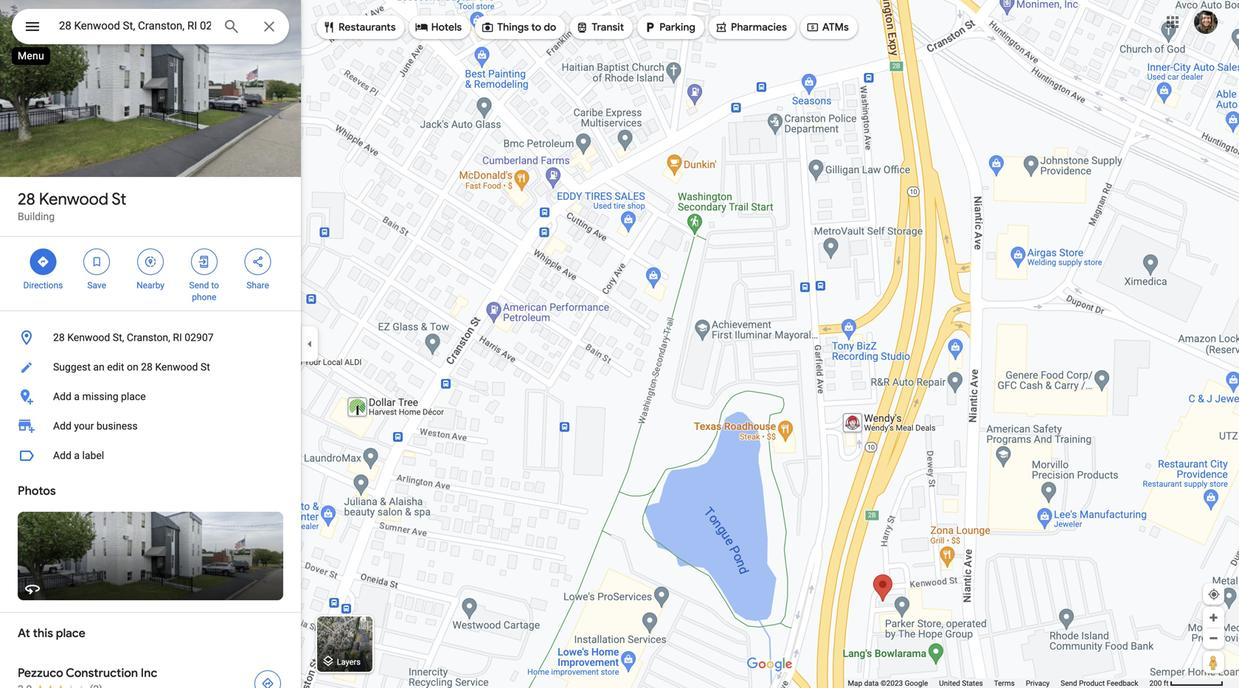 Task type: describe. For each thing, give the bounding box(es) containing it.
kenwood for st
[[39, 189, 108, 209]]

send for send to phone
[[189, 280, 209, 291]]

suggest
[[53, 361, 91, 373]]

pezzuco construction inc link
[[0, 654, 301, 688]]

 search field
[[12, 9, 289, 47]]

google maps element
[[0, 0, 1239, 688]]

 hotels
[[415, 19, 462, 35]]

 button
[[12, 9, 53, 47]]

from your device image
[[1207, 588, 1221, 601]]

ri
[[173, 332, 182, 344]]

add for add a label
[[53, 450, 71, 462]]

28 inside suggest an edit on 28 kenwood st button
[[141, 361, 153, 373]]

send for send product feedback
[[1061, 679, 1077, 688]]


[[144, 254, 157, 270]]

parking
[[659, 21, 696, 34]]

none field inside "28 kenwood st, cranston, ri 02907" field
[[59, 17, 211, 35]]


[[322, 19, 336, 35]]

add your business link
[[0, 412, 301, 441]]

©2023
[[881, 679, 903, 688]]

privacy
[[1026, 679, 1050, 688]]

at
[[18, 626, 30, 641]]

map data ©2023 google
[[848, 679, 928, 688]]

send to phone
[[189, 280, 219, 302]]

save
[[87, 280, 106, 291]]

add a missing place
[[53, 391, 146, 403]]

pharmacies
[[731, 21, 787, 34]]

privacy button
[[1026, 679, 1050, 688]]

footer inside google maps element
[[848, 679, 1150, 688]]

show street view coverage image
[[1203, 651, 1224, 673]]

send product feedback button
[[1061, 679, 1138, 688]]


[[481, 19, 494, 35]]

add your business
[[53, 420, 138, 432]]

map
[[848, 679, 862, 688]]

cranston,
[[127, 332, 170, 344]]

zoom in image
[[1208, 612, 1219, 623]]

add a label
[[53, 450, 104, 462]]

28 for st,
[[53, 332, 65, 344]]

hotels
[[431, 21, 462, 34]]

terms button
[[994, 679, 1015, 688]]


[[806, 19, 819, 35]]

suggest an edit on 28 kenwood st button
[[0, 353, 301, 382]]

data
[[864, 679, 879, 688]]

photos
[[18, 484, 56, 499]]

st inside button
[[201, 361, 210, 373]]


[[415, 19, 428, 35]]

product
[[1079, 679, 1105, 688]]

do
[[544, 21, 556, 34]]

directions image
[[261, 677, 274, 688]]


[[715, 19, 728, 35]]

inc
[[141, 666, 157, 681]]

place inside button
[[121, 391, 146, 403]]

your
[[74, 420, 94, 432]]

st inside the 28 kenwood st building
[[112, 189, 126, 209]]


[[198, 254, 211, 270]]

label
[[82, 450, 104, 462]]

st,
[[113, 332, 124, 344]]

states
[[962, 679, 983, 688]]

02907
[[185, 332, 214, 344]]


[[251, 254, 264, 270]]


[[643, 19, 657, 35]]


[[576, 19, 589, 35]]

an
[[93, 361, 105, 373]]

to inside  things to do
[[531, 21, 541, 34]]

missing
[[82, 391, 118, 403]]



Task type: vqa. For each thing, say whether or not it's contained in the screenshot.
privacy button
yes



Task type: locate. For each thing, give the bounding box(es) containing it.
nearby
[[137, 280, 164, 291]]

google account: giulia masi  
(giulia.masi@adept.ai) image
[[1194, 10, 1218, 34]]

1 vertical spatial to
[[211, 280, 219, 291]]


[[24, 16, 41, 37]]

28 kenwood st building
[[18, 189, 126, 223]]

add inside button
[[53, 450, 71, 462]]

place down on
[[121, 391, 146, 403]]

pezzuco construction inc
[[18, 666, 157, 681]]

28
[[18, 189, 35, 209], [53, 332, 65, 344], [141, 361, 153, 373]]

on
[[127, 361, 138, 373]]

this
[[33, 626, 53, 641]]

1 a from the top
[[74, 391, 80, 403]]

add a missing place button
[[0, 382, 301, 412]]

0 vertical spatial add
[[53, 391, 71, 403]]

terms
[[994, 679, 1015, 688]]

3 add from the top
[[53, 450, 71, 462]]

actions for 28 kenwood st region
[[0, 237, 301, 311]]

28 Kenwood St, Cranston, RI 02907 field
[[12, 9, 289, 44]]

add down the suggest
[[53, 391, 71, 403]]

collapse side panel image
[[302, 336, 318, 352]]

2 vertical spatial 28
[[141, 361, 153, 373]]

kenwood
[[39, 189, 108, 209], [67, 332, 110, 344], [155, 361, 198, 373]]

28 up building
[[18, 189, 35, 209]]

to left do
[[531, 21, 541, 34]]

0 horizontal spatial st
[[112, 189, 126, 209]]

0 horizontal spatial to
[[211, 280, 219, 291]]

edit
[[107, 361, 124, 373]]

 things to do
[[481, 19, 556, 35]]

place right this
[[56, 626, 85, 641]]

send inside button
[[1061, 679, 1077, 688]]

2 vertical spatial add
[[53, 450, 71, 462]]


[[90, 254, 103, 270]]

2 a from the top
[[74, 450, 80, 462]]

send up phone
[[189, 280, 209, 291]]

0 vertical spatial kenwood
[[39, 189, 108, 209]]

united states
[[939, 679, 983, 688]]

None field
[[59, 17, 211, 35]]

send product feedback
[[1061, 679, 1138, 688]]

28 kenwood st, cranston, ri 02907 button
[[0, 323, 301, 353]]

28 inside 28 kenwood st, cranston, ri 02907 button
[[53, 332, 65, 344]]

things
[[497, 21, 529, 34]]

1 vertical spatial place
[[56, 626, 85, 641]]

1 horizontal spatial to
[[531, 21, 541, 34]]

1 vertical spatial a
[[74, 450, 80, 462]]

share
[[247, 280, 269, 291]]

28 up the suggest
[[53, 332, 65, 344]]

1 vertical spatial send
[[1061, 679, 1077, 688]]

1 vertical spatial add
[[53, 420, 71, 432]]

1 horizontal spatial st
[[201, 361, 210, 373]]

3.0 stars 2 reviews image
[[18, 682, 102, 688]]

a left the missing on the bottom
[[74, 391, 80, 403]]

28 kenwood st, cranston, ri 02907
[[53, 332, 214, 344]]

phone
[[192, 292, 216, 302]]

200 ft
[[1150, 679, 1169, 688]]

atms
[[822, 21, 849, 34]]

footer containing map data ©2023 google
[[848, 679, 1150, 688]]

united states button
[[939, 679, 983, 688]]

add left label
[[53, 450, 71, 462]]

footer
[[848, 679, 1150, 688]]

construction
[[66, 666, 138, 681]]

a
[[74, 391, 80, 403], [74, 450, 80, 462]]

st
[[112, 189, 126, 209], [201, 361, 210, 373]]

 atms
[[806, 19, 849, 35]]

send
[[189, 280, 209, 291], [1061, 679, 1077, 688]]

kenwood left the st,
[[67, 332, 110, 344]]

28 inside the 28 kenwood st building
[[18, 189, 35, 209]]

pezzuco
[[18, 666, 63, 681]]

2 add from the top
[[53, 420, 71, 432]]

a left label
[[74, 450, 80, 462]]

a for label
[[74, 450, 80, 462]]

28 right on
[[141, 361, 153, 373]]

add a label button
[[0, 441, 301, 471]]

place
[[121, 391, 146, 403], [56, 626, 85, 641]]

building
[[18, 211, 55, 223]]

send inside send to phone
[[189, 280, 209, 291]]

kenwood down ri
[[155, 361, 198, 373]]

add inside button
[[53, 391, 71, 403]]

0 vertical spatial st
[[112, 189, 126, 209]]

transit
[[592, 21, 624, 34]]

add for add your business
[[53, 420, 71, 432]]

1 horizontal spatial 28
[[53, 332, 65, 344]]

kenwood for st,
[[67, 332, 110, 344]]

200 ft button
[[1150, 679, 1224, 688]]

feedback
[[1107, 679, 1138, 688]]

28 kenwood st main content
[[0, 0, 301, 688]]

 pharmacies
[[715, 19, 787, 35]]

to up phone
[[211, 280, 219, 291]]

a for missing
[[74, 391, 80, 403]]

 parking
[[643, 19, 696, 35]]

add
[[53, 391, 71, 403], [53, 420, 71, 432], [53, 450, 71, 462]]

to
[[531, 21, 541, 34], [211, 280, 219, 291]]

0 horizontal spatial place
[[56, 626, 85, 641]]

 restaurants
[[322, 19, 396, 35]]

at this place
[[18, 626, 85, 641]]

1 horizontal spatial send
[[1061, 679, 1077, 688]]

0 horizontal spatial 28
[[18, 189, 35, 209]]

 transit
[[576, 19, 624, 35]]

restaurants
[[339, 21, 396, 34]]

add left the 'your'
[[53, 420, 71, 432]]

ft
[[1164, 679, 1169, 688]]

layers
[[337, 657, 361, 667]]

1 add from the top
[[53, 391, 71, 403]]

1 vertical spatial kenwood
[[67, 332, 110, 344]]

zoom out image
[[1208, 633, 1219, 644]]

add for add a missing place
[[53, 391, 71, 403]]

a inside button
[[74, 450, 80, 462]]

send left the product
[[1061, 679, 1077, 688]]

1 horizontal spatial place
[[121, 391, 146, 403]]

0 vertical spatial 28
[[18, 189, 35, 209]]

0 vertical spatial to
[[531, 21, 541, 34]]

0 vertical spatial send
[[189, 280, 209, 291]]

0 vertical spatial place
[[121, 391, 146, 403]]

200
[[1150, 679, 1162, 688]]

0 vertical spatial a
[[74, 391, 80, 403]]

suggest an edit on 28 kenwood st
[[53, 361, 210, 373]]

a inside button
[[74, 391, 80, 403]]

28 for st
[[18, 189, 35, 209]]


[[36, 254, 50, 270]]

united
[[939, 679, 960, 688]]

to inside send to phone
[[211, 280, 219, 291]]

business
[[96, 420, 138, 432]]

2 vertical spatial kenwood
[[155, 361, 198, 373]]

directions
[[23, 280, 63, 291]]

0 horizontal spatial send
[[189, 280, 209, 291]]

1 vertical spatial st
[[201, 361, 210, 373]]

kenwood inside the 28 kenwood st building
[[39, 189, 108, 209]]

2 horizontal spatial 28
[[141, 361, 153, 373]]

google
[[905, 679, 928, 688]]

1 vertical spatial 28
[[53, 332, 65, 344]]

kenwood up building
[[39, 189, 108, 209]]



